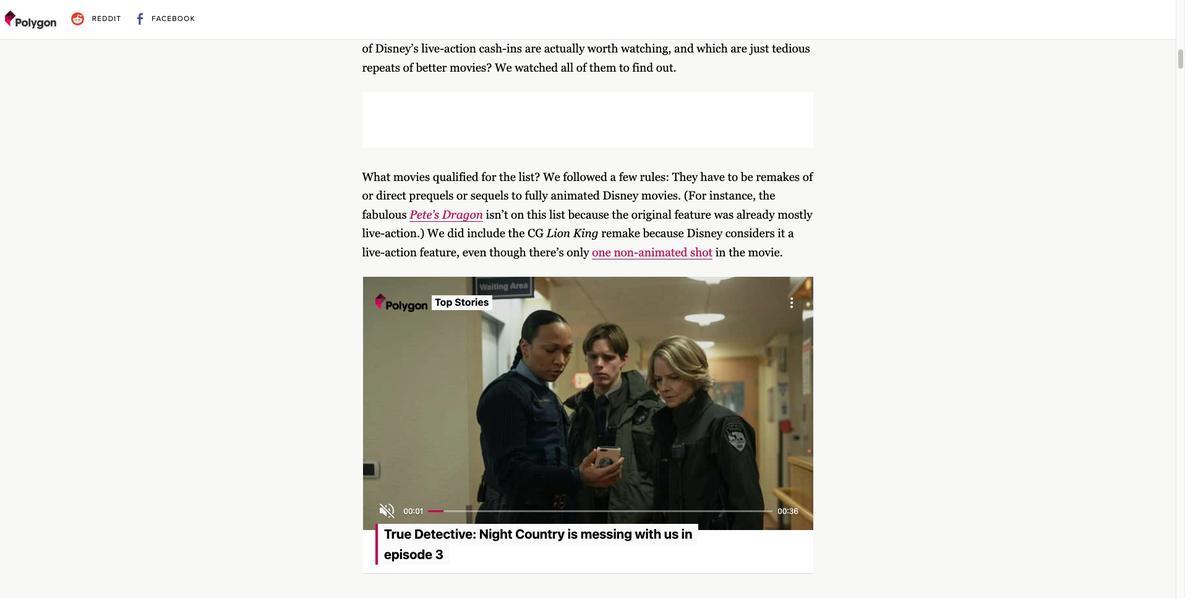 Task type: vqa. For each thing, say whether or not it's contained in the screenshot.
ONLY
yes



Task type: locate. For each thing, give the bounding box(es) containing it.
because
[[568, 208, 609, 221], [643, 227, 684, 240]]

repeats
[[362, 61, 400, 74]]

a inside what movies qualified for the list? we followed a few rules: they have to be remakes of or direct prequels or sequels to fully animated disney movies. (for instance, the fabulous
[[610, 171, 616, 184]]

0 horizontal spatial action
[[385, 246, 417, 259]]

animated
[[551, 190, 600, 203], [638, 246, 688, 259]]

few
[[619, 171, 637, 184]]

1 vertical spatial we
[[543, 171, 560, 184]]

0 vertical spatial we
[[495, 61, 512, 74]]

include
[[467, 227, 505, 240]]

0 horizontal spatial a
[[445, 24, 451, 37]]

1 vertical spatial because
[[643, 227, 684, 240]]

live- down action.) on the top of page
[[362, 246, 385, 259]]

of up repeats
[[362, 42, 372, 55]]

2 vertical spatial a
[[788, 227, 794, 240]]

1 horizontal spatial action
[[444, 42, 476, 55]]

1 horizontal spatial or
[[457, 190, 468, 203]]

0 horizontal spatial which
[[697, 42, 728, 55]]

the inside , the company needs a steady stream of new features to keep subscribers happy. but which of disney's live-action cash-ins are actually worth watching, and which are just tedious repeats of better movies? we watched all of them to find out.
[[770, 5, 786, 18]]

are down happy. at the right
[[731, 42, 747, 55]]

of inside what movies qualified for the list? we followed a few rules: they have to be remakes of or direct prequels or sequels to fully animated disney movies. (for instance, the fabulous
[[803, 171, 813, 184]]

2 horizontal spatial a
[[788, 227, 794, 240]]

happy.
[[713, 24, 748, 37]]

a inside remake because disney considers it a live-action feature, even though there's only
[[788, 227, 794, 240]]

which up tedious
[[773, 24, 804, 37]]

0 horizontal spatial we
[[427, 227, 445, 240]]

of right remakes
[[803, 171, 813, 184]]

be
[[741, 171, 753, 184]]

of down 'disney's'
[[403, 61, 413, 74]]

a right it at the right of the page
[[788, 227, 794, 240]]

disney inside what movies qualified for the list? we followed a few rules: they have to be remakes of or direct prequels or sequels to fully animated disney movies. (for instance, the fabulous
[[603, 190, 638, 203]]

movies.
[[641, 190, 681, 203]]

action down action.) on the top of page
[[385, 246, 417, 259]]

was
[[714, 208, 734, 221]]

a left few
[[610, 171, 616, 184]]

, the company needs a steady stream of new features to keep subscribers happy. but which of disney's live-action cash-ins are actually worth watching, and which are just tedious repeats of better movies? we watched all of them to find out.
[[362, 5, 810, 74]]

non-
[[614, 246, 639, 259]]

what
[[362, 171, 390, 184]]

action inside remake because disney considers it a live-action feature, even though there's only
[[385, 246, 417, 259]]

1 horizontal spatial a
[[610, 171, 616, 184]]

0 horizontal spatial are
[[525, 42, 541, 55]]

of
[[529, 24, 539, 37], [362, 42, 372, 55], [403, 61, 413, 74], [576, 61, 587, 74], [803, 171, 813, 184]]

on
[[511, 208, 524, 221]]

which down happy. at the right
[[697, 42, 728, 55]]

watching,
[[621, 42, 671, 55]]

fully
[[525, 190, 548, 203]]

0 vertical spatial live-
[[421, 42, 444, 55]]

what movies qualified for the list? we followed a few rules: they have to be remakes of or direct prequels or sequels to fully animated disney movies. (for instance, the fabulous
[[362, 171, 813, 221]]

animated left 'shot'
[[638, 246, 688, 259]]

because up the king
[[568, 208, 609, 221]]

a inside , the company needs a steady stream of new features to keep subscribers happy. but which of disney's live-action cash-ins are actually worth watching, and which are just tedious repeats of better movies? we watched all of them to find out.
[[445, 24, 451, 37]]

we
[[495, 61, 512, 74], [543, 171, 560, 184], [427, 227, 445, 240]]

facebook
[[152, 14, 195, 23]]

live- inside remake because disney considers it a live-action feature, even though there's only
[[362, 246, 385, 259]]

list?
[[519, 171, 540, 184]]

2 or from the left
[[457, 190, 468, 203]]

they
[[672, 171, 698, 184]]

1 horizontal spatial because
[[643, 227, 684, 240]]

1 vertical spatial action
[[385, 246, 417, 259]]

live- down fabulous on the top left of the page
[[362, 227, 385, 240]]

1 vertical spatial disney
[[687, 227, 723, 240]]

are right ins
[[525, 42, 541, 55]]

1 horizontal spatial disney
[[687, 227, 723, 240]]

feature
[[675, 208, 711, 221]]

0 vertical spatial action
[[444, 42, 476, 55]]

1 vertical spatial live-
[[362, 227, 385, 240]]

this
[[527, 208, 547, 221]]

the down on
[[508, 227, 525, 240]]

1 are from the left
[[525, 42, 541, 55]]

dragon
[[442, 208, 483, 221]]

1 vertical spatial animated
[[638, 246, 688, 259]]

1 or from the left
[[362, 190, 373, 203]]

0 horizontal spatial disney
[[603, 190, 638, 203]]

did
[[447, 227, 464, 240]]

because up one non-animated shot link
[[643, 227, 684, 240]]

0 horizontal spatial animated
[[551, 190, 600, 203]]

direct
[[376, 190, 406, 203]]

stream
[[490, 24, 526, 37]]

the right the ,
[[770, 5, 786, 18]]

0 vertical spatial because
[[568, 208, 609, 221]]

there's
[[529, 246, 564, 259]]

0 vertical spatial a
[[445, 24, 451, 37]]

1 horizontal spatial we
[[495, 61, 512, 74]]

0 horizontal spatial because
[[568, 208, 609, 221]]

1 horizontal spatial are
[[731, 42, 747, 55]]

1 vertical spatial advertisement element
[[363, 277, 813, 599]]

live- inside 'isn't on this list because the original feature was already mostly live-action.) we did include the cg'
[[362, 227, 385, 240]]

or
[[362, 190, 373, 203], [457, 190, 468, 203]]

in
[[716, 246, 726, 259]]

action inside , the company needs a steady stream of new features to keep subscribers happy. but which of disney's live-action cash-ins are actually worth watching, and which are just tedious repeats of better movies? we watched all of them to find out.
[[444, 42, 476, 55]]

live- up better
[[421, 42, 444, 55]]

mostly
[[778, 208, 813, 221]]

action down steady on the left of the page
[[444, 42, 476, 55]]

disney's
[[375, 42, 419, 55]]

1 vertical spatial which
[[697, 42, 728, 55]]

movies?
[[450, 61, 492, 74]]

action
[[444, 42, 476, 55], [385, 246, 417, 259]]

keep
[[624, 24, 648, 37]]

0 horizontal spatial or
[[362, 190, 373, 203]]

disney down few
[[603, 190, 638, 203]]

1 horizontal spatial animated
[[638, 246, 688, 259]]

disney
[[603, 190, 638, 203], [687, 227, 723, 240]]

a
[[445, 24, 451, 37], [610, 171, 616, 184], [788, 227, 794, 240]]

2 advertisement element from the top
[[363, 277, 813, 599]]

1 advertisement element from the top
[[363, 92, 813, 148]]

reddit link
[[66, 7, 126, 30]]

to
[[611, 24, 621, 37], [619, 61, 630, 74], [728, 171, 738, 184], [512, 190, 522, 203]]

isn't on this list because the original feature was already mostly live-action.) we did include the cg
[[362, 208, 813, 240]]

a right the needs on the top
[[445, 24, 451, 37]]

animated down followed
[[551, 190, 600, 203]]

live-
[[421, 42, 444, 55], [362, 227, 385, 240], [362, 246, 385, 259]]

0 vertical spatial animated
[[551, 190, 600, 203]]

advertisement element
[[363, 92, 813, 148], [363, 277, 813, 599]]

movies
[[393, 171, 430, 184]]

watched
[[515, 61, 558, 74]]

cash-
[[479, 42, 507, 55]]

pete's dragon
[[410, 208, 483, 221]]

worth
[[588, 42, 618, 55]]

are
[[525, 42, 541, 55], [731, 42, 747, 55]]

them
[[589, 61, 616, 74]]

1 vertical spatial a
[[610, 171, 616, 184]]

we down cash-
[[495, 61, 512, 74]]

live- inside , the company needs a steady stream of new features to keep subscribers happy. but which of disney's live-action cash-ins are actually worth watching, and which are just tedious repeats of better movies? we watched all of them to find out.
[[421, 42, 444, 55]]

or down the what
[[362, 190, 373, 203]]

shot
[[690, 246, 713, 259]]

the
[[770, 5, 786, 18], [499, 171, 516, 184], [759, 190, 775, 203], [612, 208, 629, 221], [508, 227, 525, 240], [729, 246, 745, 259]]

new
[[542, 24, 563, 37]]

2 vertical spatial live-
[[362, 246, 385, 259]]

disney up 'shot'
[[687, 227, 723, 240]]

we up feature,
[[427, 227, 445, 240]]

already
[[737, 208, 775, 221]]

though
[[489, 246, 526, 259]]

0 vertical spatial advertisement element
[[363, 92, 813, 148]]

which
[[773, 24, 804, 37], [697, 42, 728, 55]]

2 horizontal spatial we
[[543, 171, 560, 184]]

for
[[481, 171, 496, 184]]

we right list?
[[543, 171, 560, 184]]

2 vertical spatial we
[[427, 227, 445, 240]]

or up the dragon
[[457, 190, 468, 203]]

1 horizontal spatial which
[[773, 24, 804, 37]]

action.)
[[385, 227, 425, 240]]

0 vertical spatial which
[[773, 24, 804, 37]]

0 vertical spatial disney
[[603, 190, 638, 203]]



Task type: describe. For each thing, give the bounding box(es) containing it.
to left keep
[[611, 24, 621, 37]]

,
[[764, 5, 767, 18]]

have
[[701, 171, 725, 184]]

disney inside remake because disney considers it a live-action feature, even though there's only
[[687, 227, 723, 240]]

list
[[549, 208, 565, 221]]

sequels
[[471, 190, 509, 203]]

because inside 'isn't on this list because the original feature was already mostly live-action.) we did include the cg'
[[568, 208, 609, 221]]

even
[[463, 246, 487, 259]]

all
[[561, 61, 574, 74]]

of left new
[[529, 24, 539, 37]]

actually
[[544, 42, 585, 55]]

(for
[[684, 190, 707, 203]]

out.
[[656, 61, 677, 74]]

pete's dragon link
[[410, 208, 483, 222]]

find
[[632, 61, 653, 74]]

only
[[567, 246, 589, 259]]

to left find
[[619, 61, 630, 74]]

one non-animated shot in the movie.
[[592, 246, 783, 259]]

reddit
[[92, 14, 121, 23]]

prequels
[[409, 190, 454, 203]]

animated inside what movies qualified for the list? we followed a few rules: they have to be remakes of or direct prequels or sequels to fully animated disney movies. (for instance, the fabulous
[[551, 190, 600, 203]]

king
[[573, 227, 599, 240]]

feature,
[[420, 246, 460, 259]]

it
[[778, 227, 785, 240]]

the down remakes
[[759, 190, 775, 203]]

2 are from the left
[[731, 42, 747, 55]]

the up remake at top right
[[612, 208, 629, 221]]

qualified
[[433, 171, 479, 184]]

subscribers
[[651, 24, 710, 37]]

to up on
[[512, 190, 522, 203]]

one
[[592, 246, 611, 259]]

to left be
[[728, 171, 738, 184]]

company
[[362, 24, 410, 37]]

and
[[674, 42, 694, 55]]

considers
[[725, 227, 775, 240]]

we inside what movies qualified for the list? we followed a few rules: they have to be remakes of or direct prequels or sequels to fully animated disney movies. (for instance, the fabulous
[[543, 171, 560, 184]]

steady
[[454, 24, 487, 37]]

better
[[416, 61, 447, 74]]

isn't
[[486, 208, 508, 221]]

remake because disney considers it a live-action feature, even though there's only
[[362, 227, 794, 259]]

ins
[[507, 42, 522, 55]]

followed
[[563, 171, 607, 184]]

of right all
[[576, 61, 587, 74]]

pete's
[[410, 208, 439, 221]]

fabulous
[[362, 208, 407, 221]]

the right for
[[499, 171, 516, 184]]

one non-animated shot link
[[592, 246, 713, 260]]

remakes
[[756, 171, 800, 184]]

instance,
[[709, 190, 756, 203]]

lion king
[[547, 227, 601, 240]]

tedious
[[772, 42, 810, 55]]

rules:
[[640, 171, 669, 184]]

because inside remake because disney considers it a live-action feature, even though there's only
[[643, 227, 684, 240]]

features
[[566, 24, 608, 37]]

we inside 'isn't on this list because the original feature was already mostly live-action.) we did include the cg'
[[427, 227, 445, 240]]

but
[[751, 24, 770, 37]]

just
[[750, 42, 769, 55]]

facebook link
[[131, 7, 200, 30]]

remake
[[601, 227, 640, 240]]

cg
[[528, 227, 544, 240]]

the right in
[[729, 246, 745, 259]]

movie.
[[748, 246, 783, 259]]

needs
[[412, 24, 443, 37]]

lion
[[547, 227, 570, 240]]

original
[[631, 208, 672, 221]]

we inside , the company needs a steady stream of new features to keep subscribers happy. but which of disney's live-action cash-ins are actually worth watching, and which are just tedious repeats of better movies? we watched all of them to find out.
[[495, 61, 512, 74]]



